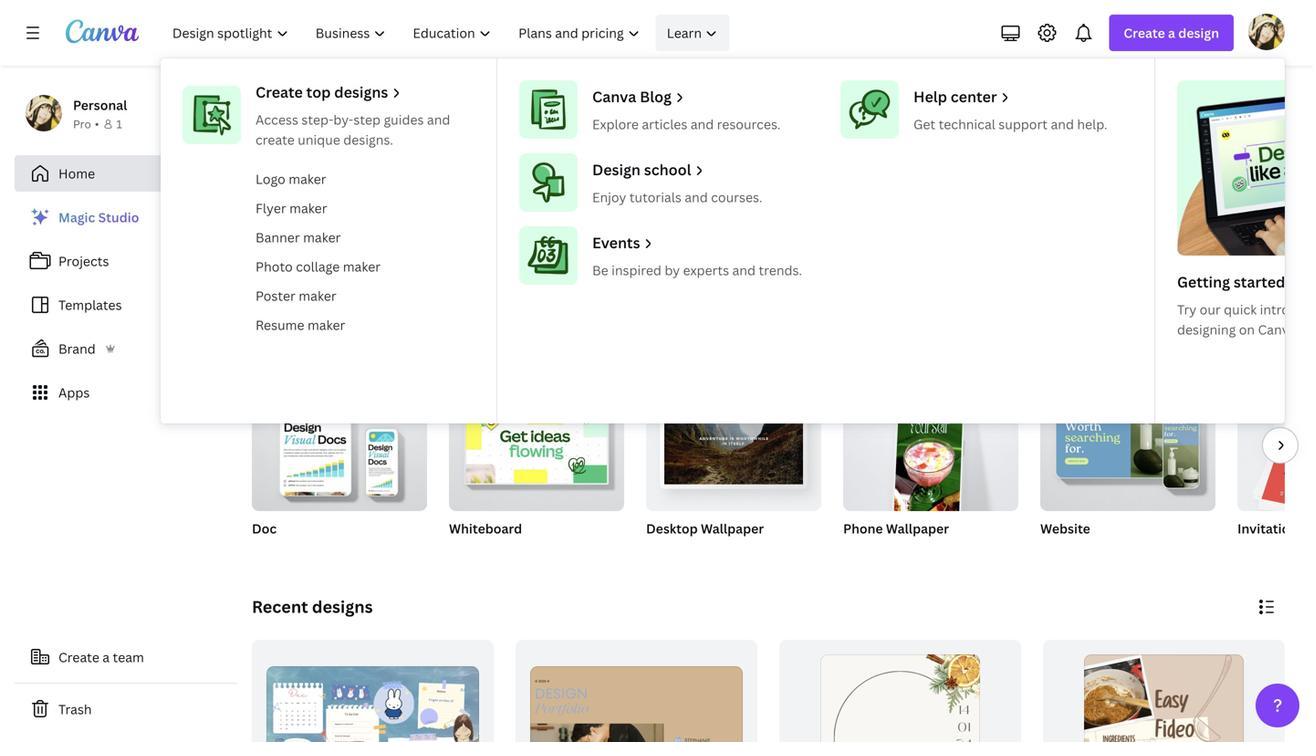 Task type: locate. For each thing, give the bounding box(es) containing it.
poster maker
[[256, 287, 337, 304]]

team
[[113, 649, 144, 666]]

learn menu
[[161, 58, 1314, 424]]

designs.
[[343, 131, 393, 148]]

doc
[[252, 520, 277, 537]]

3 group from the left
[[646, 380, 822, 511]]

getting started try our quick intro tuto
[[1178, 272, 1314, 338]]

maker down poster maker
[[308, 316, 345, 334]]

personal
[[73, 96, 127, 114]]

unique
[[298, 131, 340, 148]]

and right articles
[[691, 115, 714, 133]]

quick
[[1224, 301, 1257, 318]]

group for whiteboard
[[449, 380, 624, 511]]

trash link
[[15, 691, 237, 728]]

trends.
[[759, 262, 802, 279]]

magic
[[58, 209, 95, 226]]

5 group from the left
[[1041, 380, 1216, 511]]

0 vertical spatial a
[[1168, 24, 1176, 42]]

explore
[[592, 115, 639, 133]]

what will you design today?
[[569, 109, 968, 148]]

group
[[252, 380, 427, 511], [449, 380, 624, 511], [646, 380, 822, 511], [843, 380, 1019, 522], [1041, 380, 1216, 511], [1238, 380, 1314, 511]]

logo maker link
[[248, 164, 482, 194]]

you
[[706, 109, 760, 148]]

0 vertical spatial create
[[1124, 24, 1165, 42]]

apps
[[58, 384, 90, 401]]

our
[[1200, 301, 1221, 318]]

1 vertical spatial create
[[256, 82, 303, 102]]

and inside access step-by-step guides and create unique designs.
[[427, 111, 450, 128]]

0 horizontal spatial a
[[103, 649, 110, 666]]

1 vertical spatial design
[[766, 109, 859, 148]]

maker
[[289, 170, 326, 188], [289, 199, 327, 217], [303, 229, 341, 246], [343, 258, 381, 275], [299, 287, 337, 304], [308, 316, 345, 334]]

step-
[[302, 111, 334, 128]]

designs
[[334, 82, 388, 102], [312, 596, 373, 618]]

create a team
[[58, 649, 144, 666]]

learn button
[[656, 15, 730, 51]]

courses.
[[711, 188, 763, 206]]

1 wallpaper from the left
[[701, 520, 764, 537]]

what
[[569, 109, 647, 148]]

maker up flyer maker
[[289, 170, 326, 188]]

top level navigation element
[[161, 15, 1314, 424]]

create inside button
[[58, 649, 99, 666]]

and left the trends.
[[733, 262, 756, 279]]

create
[[1124, 24, 1165, 42], [256, 82, 303, 102], [58, 649, 99, 666]]

design school
[[592, 160, 691, 179]]

design inside dropdown button
[[1179, 24, 1220, 42]]

maker for resume maker
[[308, 316, 345, 334]]

wallpaper for desktop wallpaper
[[701, 520, 764, 537]]

more
[[1164, 284, 1191, 299]]

1 vertical spatial a
[[103, 649, 110, 666]]

maker for poster maker
[[299, 287, 337, 304]]

wallpaper right desktop
[[701, 520, 764, 537]]

create inside dropdown button
[[1124, 24, 1165, 42]]

2 vertical spatial create
[[58, 649, 99, 666]]

home link
[[15, 155, 237, 192]]

create a team button
[[15, 639, 237, 675]]

experts
[[683, 262, 729, 279]]

design
[[1179, 24, 1220, 42], [766, 109, 859, 148]]

a inside button
[[103, 649, 110, 666]]

create inside learn menu
[[256, 82, 303, 102]]

inspired
[[612, 262, 662, 279]]

design right you
[[766, 109, 859, 148]]

designs inside learn menu
[[334, 82, 388, 102]]

a
[[1168, 24, 1176, 42], [103, 649, 110, 666]]

maker up photo collage maker
[[303, 229, 341, 246]]

group for doc
[[252, 380, 427, 511]]

be inspired by experts and trends.
[[592, 262, 802, 279]]

doc group
[[252, 380, 427, 560]]

2 horizontal spatial create
[[1124, 24, 1165, 42]]

design
[[592, 160, 641, 179]]

pro
[[73, 116, 91, 131]]

a for design
[[1168, 24, 1176, 42]]

design left stephanie aranda 'image'
[[1179, 24, 1220, 42]]

getting
[[1178, 272, 1230, 292]]

banner maker
[[256, 229, 341, 246]]

4 group from the left
[[843, 380, 1019, 522]]

events
[[592, 233, 640, 252]]

maker inside 'link'
[[289, 170, 326, 188]]

1 horizontal spatial a
[[1168, 24, 1176, 42]]

a inside dropdown button
[[1168, 24, 1176, 42]]

brand link
[[15, 330, 237, 367]]

access step-by-step guides and create unique designs.
[[256, 111, 450, 148]]

maker down collage
[[299, 287, 337, 304]]

top
[[306, 82, 331, 102]]

studio
[[98, 209, 139, 226]]

create a design button
[[1109, 15, 1234, 51]]

resume maker
[[256, 316, 345, 334]]

designs right the recent
[[312, 596, 373, 618]]

blog
[[640, 87, 672, 106]]

wallpaper
[[701, 520, 764, 537], [886, 520, 949, 537]]

list
[[15, 199, 237, 411]]

and right "guides"
[[427, 111, 450, 128]]

0 vertical spatial design
[[1179, 24, 1220, 42]]

designs up step
[[334, 82, 388, 102]]

banner
[[256, 229, 300, 246]]

6 group from the left
[[1238, 380, 1314, 511]]

get
[[914, 115, 936, 133]]

None search field
[[495, 170, 1042, 206]]

1 horizontal spatial create
[[256, 82, 303, 102]]

help center
[[914, 87, 997, 106]]

0 vertical spatial designs
[[334, 82, 388, 102]]

and
[[427, 111, 450, 128], [691, 115, 714, 133], [1051, 115, 1074, 133], [685, 188, 708, 206], [733, 262, 756, 279]]

maker for logo maker
[[289, 170, 326, 188]]

2 group from the left
[[449, 380, 624, 511]]

maker up banner maker
[[289, 199, 327, 217]]

a for team
[[103, 649, 110, 666]]

be
[[592, 262, 609, 279]]

phone wallpaper
[[843, 520, 949, 537]]

whiteboards
[[530, 284, 598, 299]]

enjoy tutorials and courses.
[[592, 188, 763, 206]]

1 group from the left
[[252, 380, 427, 511]]

1 horizontal spatial wallpaper
[[886, 520, 949, 537]]

templates
[[58, 296, 122, 314]]

2 wallpaper from the left
[[886, 520, 949, 537]]

today?
[[865, 109, 968, 148]]

learn
[[667, 24, 702, 42]]

wallpaper right phone
[[886, 520, 949, 537]]

by
[[665, 262, 680, 279]]

0 horizontal spatial create
[[58, 649, 99, 666]]

projects link
[[15, 243, 237, 279]]

tutorials
[[630, 188, 682, 206]]

maker down banner maker link
[[343, 258, 381, 275]]

resume maker link
[[248, 310, 482, 340]]

0 horizontal spatial wallpaper
[[701, 520, 764, 537]]

flyer maker
[[256, 199, 327, 217]]

center
[[951, 87, 997, 106]]

will
[[653, 109, 700, 148]]

whiteboards button
[[530, 219, 598, 314]]

group for phone wallpaper
[[843, 380, 1019, 522]]

tuto
[[1293, 301, 1314, 318]]

invitation
[[1238, 520, 1298, 537]]

0 horizontal spatial design
[[766, 109, 859, 148]]

access
[[256, 111, 298, 128]]

1 horizontal spatial design
[[1179, 24, 1220, 42]]

photo collage maker link
[[248, 252, 482, 281]]

school
[[644, 160, 691, 179]]



Task type: vqa. For each thing, say whether or not it's contained in the screenshot.


Task type: describe. For each thing, give the bounding box(es) containing it.
flyer maker link
[[248, 194, 482, 223]]

invitation (po
[[1238, 520, 1314, 537]]

website group
[[1041, 380, 1216, 560]]

list containing magic studio
[[15, 199, 237, 411]]

group for website
[[1041, 380, 1216, 511]]

phone
[[843, 520, 883, 537]]

pro •
[[73, 116, 99, 131]]

•
[[95, 116, 99, 131]]

invitation (portrait) group
[[1238, 380, 1314, 560]]

canva blog
[[592, 87, 672, 106]]

magic studio link
[[15, 199, 237, 236]]

magic studio
[[58, 209, 139, 226]]

poster maker link
[[248, 281, 482, 310]]

desktop wallpaper group
[[646, 380, 822, 560]]

create for create a design
[[1124, 24, 1165, 42]]

phone wallpaper group
[[843, 380, 1019, 560]]

photo collage maker
[[256, 258, 381, 275]]

website
[[1041, 520, 1091, 537]]

guides
[[384, 111, 424, 128]]

create for create top designs
[[256, 82, 303, 102]]

get technical support and help.
[[914, 115, 1108, 133]]

intro
[[1260, 301, 1290, 318]]

1
[[116, 116, 122, 131]]

stephanie aranda image
[[1249, 13, 1285, 50]]

poster
[[256, 287, 296, 304]]

collage
[[296, 258, 340, 275]]

whiteboard group
[[449, 380, 624, 560]]

photo
[[256, 258, 293, 275]]

try
[[1178, 301, 1197, 318]]

banner maker link
[[248, 223, 482, 252]]

projects
[[58, 252, 109, 270]]

create
[[256, 131, 295, 148]]

home
[[58, 165, 95, 182]]

maker for banner maker
[[303, 229, 341, 246]]

flyer
[[256, 199, 286, 217]]

help.
[[1077, 115, 1108, 133]]

brand
[[58, 340, 96, 357]]

and down school
[[685, 188, 708, 206]]

maker for flyer maker
[[289, 199, 327, 217]]

create for create a team
[[58, 649, 99, 666]]

1 vertical spatial designs
[[312, 596, 373, 618]]

by-
[[334, 111, 354, 128]]

templates link
[[15, 287, 237, 323]]

desktop wallpaper
[[646, 520, 764, 537]]

started
[[1234, 272, 1286, 292]]

resources.
[[717, 115, 781, 133]]

support
[[999, 115, 1048, 133]]

(po
[[1301, 520, 1314, 537]]

group for invitation (po
[[1238, 380, 1314, 511]]

wallpaper for phone wallpaper
[[886, 520, 949, 537]]

enjoy
[[592, 188, 626, 206]]

help
[[914, 87, 947, 106]]

whiteboard
[[449, 520, 522, 537]]

more button
[[1156, 219, 1199, 314]]

resume
[[256, 316, 304, 334]]

apps link
[[15, 374, 237, 411]]

desktop
[[646, 520, 698, 537]]

step
[[354, 111, 381, 128]]

recent
[[252, 596, 308, 618]]

recent designs
[[252, 596, 373, 618]]

logo maker
[[256, 170, 326, 188]]

canva
[[592, 87, 636, 106]]

and left 'help.'
[[1051, 115, 1074, 133]]

trash
[[58, 701, 92, 718]]

logo
[[256, 170, 286, 188]]

create a design
[[1124, 24, 1220, 42]]

create top designs
[[256, 82, 388, 102]]



